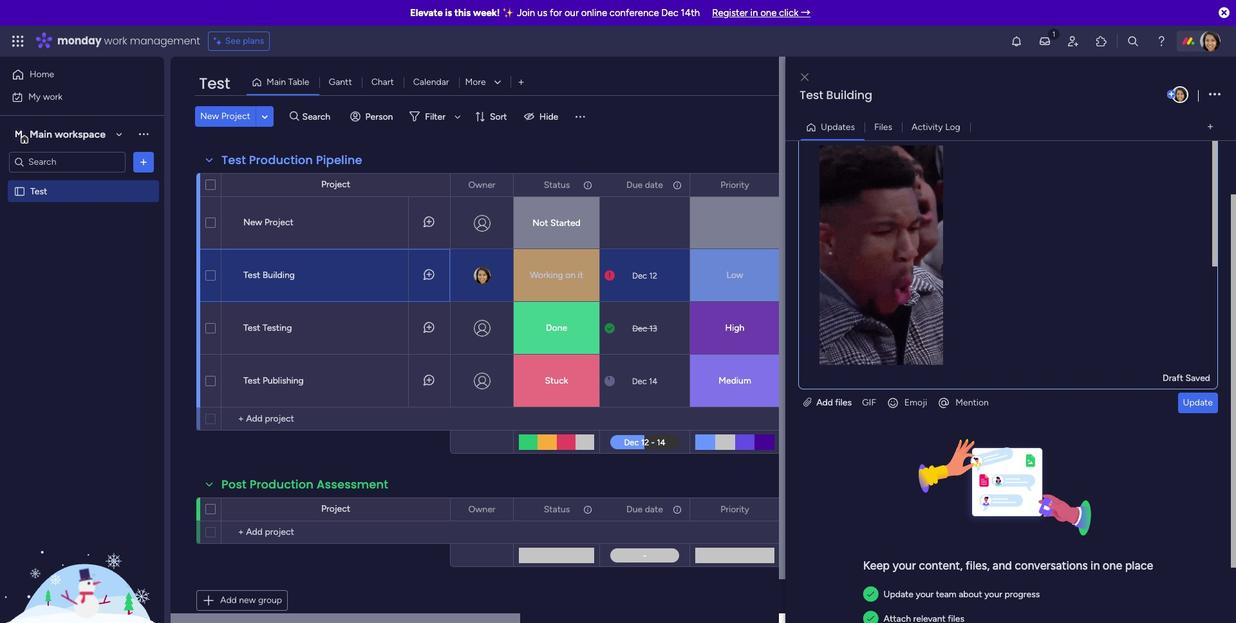 Task type: vqa. For each thing, say whether or not it's contained in the screenshot.
2nd the Status
yes



Task type: locate. For each thing, give the bounding box(es) containing it.
+ add project text field down publishing
[[228, 412, 332, 427]]

test building up the test testing
[[244, 270, 295, 281]]

2 + add project text field from the top
[[228, 525, 332, 540]]

0 vertical spatial add
[[817, 397, 834, 408]]

your right about
[[985, 589, 1003, 600]]

1 status field from the top
[[541, 178, 574, 192]]

monday work management
[[57, 33, 200, 48]]

sort button
[[470, 106, 515, 127]]

update for update your team about your progress
[[884, 589, 914, 600]]

Priority field
[[718, 178, 753, 192], [718, 503, 753, 517]]

update down 'saved'
[[1184, 397, 1214, 408]]

1 vertical spatial work
[[43, 91, 63, 102]]

+ add project text field down 'post production assessment' "field"
[[228, 525, 332, 540]]

see plans
[[225, 35, 264, 46]]

2 date from the top
[[645, 504, 663, 515]]

update inside button
[[1184, 397, 1214, 408]]

v2 checklist full image
[[864, 607, 884, 624]]

date for second due date field from the bottom of the page
[[645, 179, 663, 190]]

production for post
[[250, 477, 314, 493]]

activity log
[[912, 121, 961, 132]]

0 horizontal spatial update
[[884, 589, 914, 600]]

test up new project 'button'
[[199, 73, 230, 94]]

0 vertical spatial new project
[[200, 111, 251, 122]]

status for test production pipeline
[[544, 179, 570, 190]]

0 vertical spatial update
[[1184, 397, 1214, 408]]

0 horizontal spatial add
[[220, 595, 237, 606]]

update up the v2 checklist full icon
[[884, 589, 914, 600]]

1 vertical spatial update
[[884, 589, 914, 600]]

group
[[258, 595, 282, 606]]

1 vertical spatial owner field
[[465, 503, 499, 517]]

1 vertical spatial status field
[[541, 503, 574, 517]]

1 vertical spatial owner
[[469, 504, 496, 515]]

1 horizontal spatial one
[[1103, 559, 1123, 573]]

test down new project 'button'
[[222, 152, 246, 168]]

0 horizontal spatial work
[[43, 91, 63, 102]]

1 horizontal spatial work
[[104, 33, 127, 48]]

priority for second 'priority' field from the bottom of the page
[[721, 179, 750, 190]]

emoji
[[905, 397, 928, 408]]

filter button
[[405, 106, 466, 127]]

draft saved
[[1163, 373, 1211, 384]]

test up the test testing
[[244, 270, 260, 281]]

1 horizontal spatial main
[[267, 77, 286, 88]]

0 vertical spatial owner
[[469, 179, 496, 190]]

0 vertical spatial due date field
[[624, 178, 667, 192]]

add left new
[[220, 595, 237, 606]]

lottie animation image
[[0, 493, 164, 624]]

Due date field
[[624, 178, 667, 192], [624, 503, 667, 517]]

working
[[530, 270, 563, 281]]

main right workspace icon
[[30, 128, 52, 140]]

Status field
[[541, 178, 574, 192], [541, 503, 574, 517]]

new project
[[200, 111, 251, 122], [244, 217, 294, 228]]

1 vertical spatial building
[[263, 270, 295, 281]]

building
[[827, 87, 873, 103], [263, 270, 295, 281]]

your for team
[[916, 589, 934, 600]]

1 horizontal spatial update
[[1184, 397, 1214, 408]]

0 vertical spatial work
[[104, 33, 127, 48]]

update
[[1184, 397, 1214, 408], [884, 589, 914, 600]]

person button
[[345, 106, 401, 127]]

0 vertical spatial priority field
[[718, 178, 753, 192]]

add right dapulse attachment icon
[[817, 397, 834, 408]]

add view image
[[519, 78, 524, 87], [1208, 122, 1214, 132]]

project left "angle down" image
[[221, 111, 251, 122]]

column information image
[[673, 180, 683, 190], [583, 505, 593, 515], [673, 505, 683, 515]]

gantt button
[[319, 72, 362, 93]]

add new group
[[220, 595, 282, 606]]

test down close image
[[800, 87, 824, 103]]

2 due date from the top
[[627, 504, 663, 515]]

test publishing
[[244, 376, 304, 387]]

hide
[[540, 111, 559, 122]]

14th
[[681, 7, 700, 19]]

0 vertical spatial in
[[751, 7, 759, 19]]

assessment
[[317, 477, 389, 493]]

dec left 14
[[632, 377, 647, 386]]

files,
[[966, 559, 990, 573]]

work for my
[[43, 91, 63, 102]]

1 vertical spatial one
[[1103, 559, 1123, 573]]

0 vertical spatial production
[[249, 152, 313, 168]]

production inside field
[[249, 152, 313, 168]]

due date for first due date field from the bottom of the page
[[627, 504, 663, 515]]

your for content,
[[893, 559, 917, 573]]

our
[[565, 7, 579, 19]]

work inside 'button'
[[43, 91, 63, 102]]

1 vertical spatial due date
[[627, 504, 663, 515]]

v2 overdue deadline image
[[605, 270, 615, 282]]

hide button
[[519, 106, 566, 127]]

1 vertical spatial new
[[244, 217, 262, 228]]

elevate
[[410, 7, 443, 19]]

new project inside 'button'
[[200, 111, 251, 122]]

building up 'updates'
[[827, 87, 873, 103]]

0 vertical spatial one
[[761, 7, 777, 19]]

1 vertical spatial priority field
[[718, 503, 753, 517]]

files
[[875, 121, 893, 132]]

add
[[817, 397, 834, 408], [220, 595, 237, 606]]

0 vertical spatial owner field
[[465, 178, 499, 192]]

0 horizontal spatial one
[[761, 7, 777, 19]]

1 horizontal spatial add
[[817, 397, 834, 408]]

1 vertical spatial priority
[[721, 504, 750, 515]]

m
[[15, 129, 23, 139]]

status field for pipeline
[[541, 178, 574, 192]]

updates button
[[801, 117, 865, 138]]

home
[[30, 69, 54, 80]]

add inside button
[[220, 595, 237, 606]]

project inside 'button'
[[221, 111, 251, 122]]

0 vertical spatial priority
[[721, 179, 750, 190]]

0 horizontal spatial building
[[263, 270, 295, 281]]

1 vertical spatial date
[[645, 504, 663, 515]]

1 vertical spatial production
[[250, 477, 314, 493]]

0 vertical spatial add view image
[[519, 78, 524, 87]]

in right register
[[751, 7, 759, 19]]

main workspace
[[30, 128, 106, 140]]

1 horizontal spatial building
[[827, 87, 873, 103]]

your right keep
[[893, 559, 917, 573]]

1 vertical spatial main
[[30, 128, 52, 140]]

chart
[[371, 77, 394, 88]]

priority
[[721, 179, 750, 190], [721, 504, 750, 515]]

menu image
[[574, 110, 587, 123]]

0 vertical spatial test building
[[800, 87, 873, 103]]

new
[[239, 595, 256, 606]]

test building up 'updates'
[[800, 87, 873, 103]]

in
[[751, 7, 759, 19], [1091, 559, 1101, 573]]

conversations
[[1015, 559, 1088, 573]]

Search field
[[299, 108, 338, 126]]

1 vertical spatial status
[[544, 504, 570, 515]]

1 vertical spatial + add project text field
[[228, 525, 332, 540]]

1 vertical spatial due
[[627, 504, 643, 515]]

dec left 12
[[633, 271, 647, 281]]

work
[[104, 33, 127, 48], [43, 91, 63, 102]]

0 horizontal spatial test building
[[244, 270, 295, 281]]

test building inside test building field
[[800, 87, 873, 103]]

1 vertical spatial due date field
[[624, 503, 667, 517]]

0 vertical spatial new
[[200, 111, 219, 122]]

gantt
[[329, 77, 352, 88]]

main for main table
[[267, 77, 286, 88]]

0 horizontal spatial main
[[30, 128, 52, 140]]

0 vertical spatial due
[[627, 179, 643, 190]]

1 date from the top
[[645, 179, 663, 190]]

one left click
[[761, 7, 777, 19]]

mention
[[956, 397, 989, 408]]

dec for dec 13
[[633, 324, 648, 333]]

production inside "field"
[[250, 477, 314, 493]]

main for main workspace
[[30, 128, 52, 140]]

0 horizontal spatial add view image
[[519, 78, 524, 87]]

Test field
[[196, 73, 233, 95]]

main inside button
[[267, 77, 286, 88]]

test right public board icon
[[30, 186, 47, 197]]

production for test
[[249, 152, 313, 168]]

person
[[366, 111, 393, 122]]

add for add files
[[817, 397, 834, 408]]

status
[[544, 179, 570, 190], [544, 504, 570, 515]]

dec for dec 12
[[633, 271, 647, 281]]

stuck
[[545, 376, 569, 387]]

production right post
[[250, 477, 314, 493]]

calendar
[[413, 77, 449, 88]]

publishing
[[263, 376, 304, 387]]

0 vertical spatial main
[[267, 77, 286, 88]]

due date
[[627, 179, 663, 190], [627, 504, 663, 515]]

dec left 13
[[633, 324, 648, 333]]

option
[[0, 180, 164, 182]]

0 vertical spatial status field
[[541, 178, 574, 192]]

date
[[645, 179, 663, 190], [645, 504, 663, 515]]

2 priority from the top
[[721, 504, 750, 515]]

1 vertical spatial in
[[1091, 559, 1101, 573]]

options image
[[1210, 86, 1221, 103], [137, 156, 150, 168], [582, 174, 591, 196], [672, 499, 681, 521]]

0 vertical spatial status
[[544, 179, 570, 190]]

files button
[[865, 117, 903, 138]]

medium
[[719, 376, 752, 387]]

your left team
[[916, 589, 934, 600]]

main inside workspace selection "element"
[[30, 128, 52, 140]]

search everything image
[[1127, 35, 1140, 48]]

main
[[267, 77, 286, 88], [30, 128, 52, 140]]

james peterson image
[[1201, 31, 1221, 52]]

test left publishing
[[244, 376, 260, 387]]

building up testing at left bottom
[[263, 270, 295, 281]]

in left place
[[1091, 559, 1101, 573]]

test testing
[[244, 323, 292, 334]]

2 status field from the top
[[541, 503, 574, 517]]

0 horizontal spatial in
[[751, 7, 759, 19]]

done
[[546, 323, 568, 334]]

2 status from the top
[[544, 504, 570, 515]]

+ Add project text field
[[228, 412, 332, 427], [228, 525, 332, 540]]

1 vertical spatial add
[[220, 595, 237, 606]]

place
[[1126, 559, 1154, 573]]

1 priority from the top
[[721, 179, 750, 190]]

files
[[836, 397, 852, 408]]

1 horizontal spatial test building
[[800, 87, 873, 103]]

more button
[[459, 72, 511, 93]]

update for update
[[1184, 397, 1214, 408]]

options image
[[495, 174, 504, 196], [672, 174, 681, 196], [495, 499, 504, 521], [582, 499, 591, 521], [762, 499, 771, 521]]

1 status from the top
[[544, 179, 570, 190]]

Owner field
[[465, 178, 499, 192], [465, 503, 499, 517]]

apps image
[[1096, 35, 1109, 48]]

due
[[627, 179, 643, 190], [627, 504, 643, 515]]

add for add new group
[[220, 595, 237, 606]]

0 vertical spatial building
[[827, 87, 873, 103]]

dec
[[662, 7, 679, 19], [633, 271, 647, 281], [633, 324, 648, 333], [632, 377, 647, 386]]

0 horizontal spatial new
[[200, 111, 219, 122]]

work right 'my'
[[43, 91, 63, 102]]

0 vertical spatial date
[[645, 179, 663, 190]]

main left table
[[267, 77, 286, 88]]

1 due date field from the top
[[624, 178, 667, 192]]

v2 search image
[[290, 109, 299, 124]]

one left place
[[1103, 559, 1123, 573]]

my work
[[28, 91, 63, 102]]

your
[[893, 559, 917, 573], [916, 589, 934, 600], [985, 589, 1003, 600]]

register
[[713, 7, 748, 19]]

production down 'v2 search' image
[[249, 152, 313, 168]]

workspace selection element
[[12, 127, 108, 143]]

0 vertical spatial + add project text field
[[228, 412, 332, 427]]

1 horizontal spatial new
[[244, 217, 262, 228]]

0 vertical spatial due date
[[627, 179, 663, 190]]

lottie animation element
[[0, 493, 164, 624]]

1 vertical spatial add view image
[[1208, 122, 1214, 132]]

project down the pipeline
[[321, 179, 350, 190]]

update your team about your progress
[[884, 589, 1041, 600]]

it
[[578, 270, 584, 281]]

13
[[650, 324, 658, 333]]

1 due date from the top
[[627, 179, 663, 190]]

work right monday
[[104, 33, 127, 48]]

public board image
[[14, 185, 26, 197]]

1 priority field from the top
[[718, 178, 753, 192]]

my
[[28, 91, 41, 102]]

working on it
[[530, 270, 584, 281]]

see plans button
[[208, 32, 270, 51]]

not
[[533, 218, 549, 229]]



Task type: describe. For each thing, give the bounding box(es) containing it.
management
[[130, 33, 200, 48]]

test production pipeline
[[222, 152, 363, 168]]

dapulse addbtn image
[[1168, 90, 1176, 99]]

test list box
[[0, 178, 164, 376]]

2 due from the top
[[627, 504, 643, 515]]

post production assessment
[[222, 477, 389, 493]]

project down assessment
[[321, 504, 350, 515]]

1 owner field from the top
[[465, 178, 499, 192]]

due date for second due date field from the bottom of the page
[[627, 179, 663, 190]]

register in one click → link
[[713, 7, 811, 19]]

1 due from the top
[[627, 179, 643, 190]]

work for monday
[[104, 33, 127, 48]]

2 due date field from the top
[[624, 503, 667, 517]]

1 vertical spatial new project
[[244, 217, 294, 228]]

testing
[[263, 323, 292, 334]]

online
[[582, 7, 608, 19]]

2 priority field from the top
[[718, 503, 753, 517]]

my work button
[[8, 87, 139, 107]]

not started
[[533, 218, 581, 229]]

column information image
[[583, 180, 593, 190]]

1 vertical spatial test building
[[244, 270, 295, 281]]

add files
[[815, 397, 852, 408]]

dec 12
[[633, 271, 658, 281]]

monday
[[57, 33, 102, 48]]

calendar button
[[404, 72, 459, 93]]

Test Production Pipeline field
[[218, 152, 366, 169]]

this
[[455, 7, 471, 19]]

workspace image
[[12, 127, 25, 141]]

click
[[780, 7, 799, 19]]

week!
[[473, 7, 500, 19]]

Test Building field
[[797, 87, 1165, 104]]

12
[[650, 271, 658, 281]]

test left testing at left bottom
[[244, 323, 260, 334]]

new project button
[[195, 106, 256, 127]]

main table button
[[247, 72, 319, 93]]

dec for dec 14
[[632, 377, 647, 386]]

for
[[550, 7, 562, 19]]

post
[[222, 477, 247, 493]]

notifications image
[[1011, 35, 1024, 48]]

and
[[993, 559, 1013, 573]]

plans
[[243, 35, 264, 46]]

elevate is this week! ✨ join us for our online conference dec 14th
[[410, 7, 700, 19]]

dapulse attachment image
[[804, 397, 812, 408]]

→
[[801, 7, 811, 19]]

priority for 1st 'priority' field from the bottom
[[721, 504, 750, 515]]

inbox image
[[1039, 35, 1052, 48]]

invite members image
[[1067, 35, 1080, 48]]

dec 13
[[633, 324, 658, 333]]

1 horizontal spatial in
[[1091, 559, 1101, 573]]

sort
[[490, 111, 507, 122]]

log
[[946, 121, 961, 132]]

test inside list box
[[30, 186, 47, 197]]

content,
[[919, 559, 963, 573]]

high
[[726, 323, 745, 334]]

pipeline
[[316, 152, 363, 168]]

14
[[649, 377, 658, 386]]

home button
[[8, 64, 139, 85]]

on
[[566, 270, 576, 281]]

✨
[[503, 7, 515, 19]]

dec 14
[[632, 377, 658, 386]]

started
[[551, 218, 581, 229]]

add new group button
[[196, 591, 288, 611]]

Post Production Assessment field
[[218, 477, 392, 493]]

about
[[959, 589, 983, 600]]

project down test production pipeline field
[[265, 217, 294, 228]]

conference
[[610, 7, 659, 19]]

1 horizontal spatial add view image
[[1208, 122, 1214, 132]]

select product image
[[12, 35, 24, 48]]

saved
[[1186, 373, 1211, 384]]

status field for assessment
[[541, 503, 574, 517]]

updates
[[821, 121, 855, 132]]

Search in workspace field
[[27, 155, 108, 169]]

angle down image
[[262, 112, 268, 121]]

register in one click →
[[713, 7, 811, 19]]

gif
[[863, 397, 877, 408]]

new inside 'button'
[[200, 111, 219, 122]]

1 image
[[1049, 26, 1060, 41]]

is
[[445, 7, 452, 19]]

help image
[[1156, 35, 1169, 48]]

arrow down image
[[450, 109, 466, 124]]

emoji button
[[882, 393, 933, 413]]

more
[[465, 77, 486, 88]]

dec left 14th
[[662, 7, 679, 19]]

1 owner from the top
[[469, 179, 496, 190]]

keep your content, files, and conversations in one place
[[864, 559, 1154, 573]]

activity
[[912, 121, 944, 132]]

update button
[[1179, 393, 1219, 413]]

chart button
[[362, 72, 404, 93]]

main table
[[267, 77, 310, 88]]

filter
[[425, 111, 446, 122]]

team
[[936, 589, 957, 600]]

us
[[538, 7, 548, 19]]

james peterson image
[[1172, 86, 1189, 103]]

low
[[727, 270, 744, 281]]

date for first due date field from the bottom of the page
[[645, 504, 663, 515]]

1 + add project text field from the top
[[228, 412, 332, 427]]

progress
[[1005, 589, 1041, 600]]

v2 done deadline image
[[605, 322, 615, 335]]

gif button
[[857, 393, 882, 413]]

building inside test building field
[[827, 87, 873, 103]]

table
[[288, 77, 310, 88]]

2 owner from the top
[[469, 504, 496, 515]]

close image
[[801, 72, 809, 82]]

workspace
[[55, 128, 106, 140]]

status for post production assessment
[[544, 504, 570, 515]]

see
[[225, 35, 241, 46]]

2 owner field from the top
[[465, 503, 499, 517]]

workspace options image
[[137, 128, 150, 141]]



